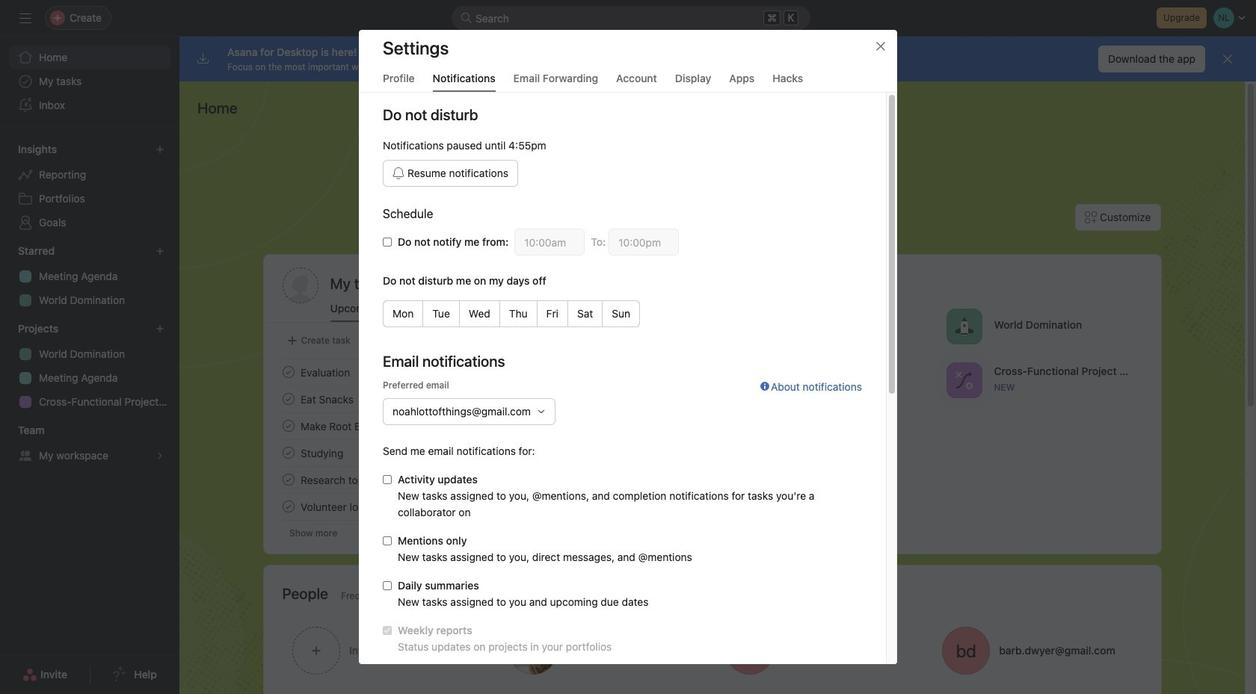 Task type: vqa. For each thing, say whether or not it's contained in the screenshot.
Mark complete checkbox
yes



Task type: locate. For each thing, give the bounding box(es) containing it.
Mark complete checkbox
[[279, 363, 297, 381], [279, 417, 297, 435], [279, 471, 297, 489]]

2 mark complete checkbox from the top
[[279, 444, 297, 462]]

1 mark complete checkbox from the top
[[279, 390, 297, 408]]

2 vertical spatial mark complete checkbox
[[279, 498, 297, 516]]

2 vertical spatial mark complete checkbox
[[279, 471, 297, 489]]

1 vertical spatial mark complete checkbox
[[279, 444, 297, 462]]

2 mark complete image from the top
[[279, 498, 297, 516]]

mark complete image
[[279, 417, 297, 435], [279, 498, 297, 516]]

rocket image
[[955, 317, 973, 335]]

dismiss image
[[1222, 53, 1234, 65]]

None text field
[[609, 229, 679, 256]]

None checkbox
[[383, 537, 392, 546], [383, 582, 392, 591], [383, 627, 392, 636], [383, 537, 392, 546], [383, 582, 392, 591], [383, 627, 392, 636]]

3 mark complete checkbox from the top
[[279, 471, 297, 489]]

mark complete image
[[279, 363, 297, 381], [279, 390, 297, 408], [279, 444, 297, 462], [279, 471, 297, 489]]

projects element
[[0, 316, 179, 417]]

1 vertical spatial mark complete checkbox
[[279, 417, 297, 435]]

3 mark complete image from the top
[[279, 444, 297, 462]]

2 mark complete checkbox from the top
[[279, 417, 297, 435]]

close image
[[875, 40, 887, 52]]

board image
[[752, 371, 770, 389]]

None checkbox
[[383, 238, 392, 247], [383, 476, 392, 485], [383, 238, 392, 247], [383, 476, 392, 485]]

0 vertical spatial mark complete image
[[279, 417, 297, 435]]

0 vertical spatial mark complete checkbox
[[279, 390, 297, 408]]

None text field
[[515, 229, 585, 256]]

0 vertical spatial mark complete checkbox
[[279, 363, 297, 381]]

2 mark complete image from the top
[[279, 390, 297, 408]]

insights element
[[0, 136, 179, 238]]

prominent image
[[461, 12, 473, 24]]

1 mark complete checkbox from the top
[[279, 363, 297, 381]]

Mark complete checkbox
[[279, 390, 297, 408], [279, 444, 297, 462], [279, 498, 297, 516]]

1 vertical spatial mark complete image
[[279, 498, 297, 516]]



Task type: describe. For each thing, give the bounding box(es) containing it.
starred element
[[0, 238, 179, 316]]

3 mark complete checkbox from the top
[[279, 498, 297, 516]]

global element
[[0, 37, 179, 126]]

1 mark complete image from the top
[[279, 417, 297, 435]]

hide sidebar image
[[19, 12, 31, 24]]

add profile photo image
[[282, 268, 318, 304]]

line_and_symbols image
[[955, 371, 973, 389]]

4 mark complete image from the top
[[279, 471, 297, 489]]

teams element
[[0, 417, 179, 471]]

1 mark complete image from the top
[[279, 363, 297, 381]]



